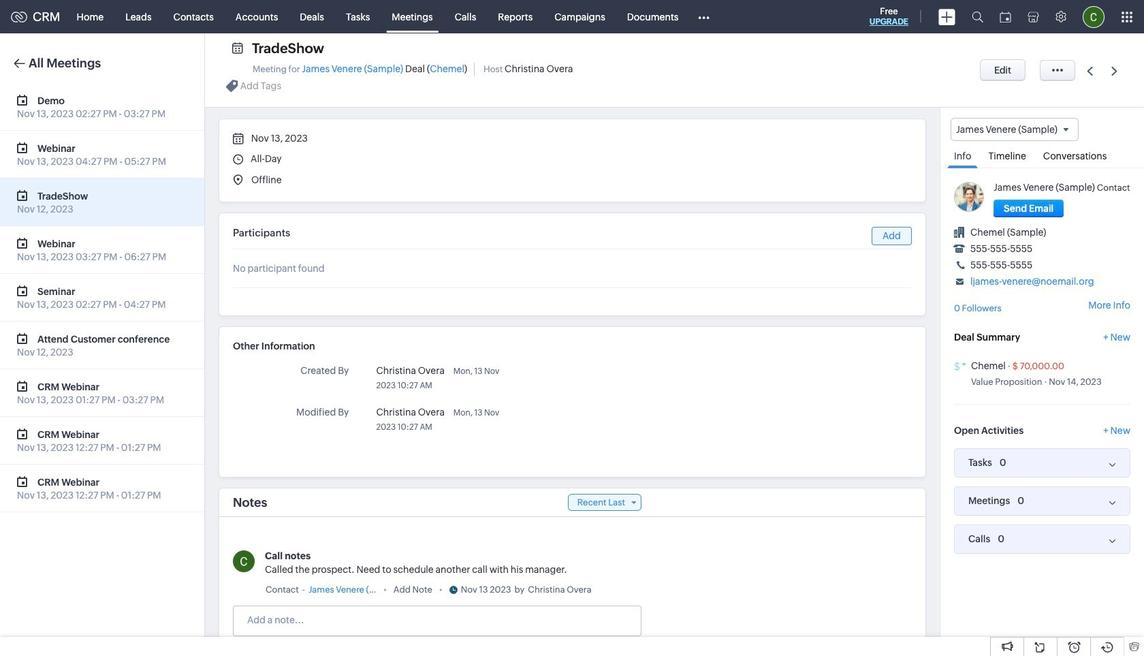 Task type: describe. For each thing, give the bounding box(es) containing it.
calendar image
[[1000, 11, 1012, 22]]

next record image
[[1112, 66, 1121, 75]]

profile element
[[1075, 0, 1113, 33]]

search element
[[964, 0, 992, 33]]

logo image
[[11, 11, 27, 22]]

previous record image
[[1087, 66, 1093, 75]]



Task type: vqa. For each thing, say whether or not it's contained in the screenshot.
Search text field
no



Task type: locate. For each thing, give the bounding box(es) containing it.
create menu element
[[931, 0, 964, 33]]

Add a note... field
[[234, 613, 640, 627]]

search image
[[972, 11, 984, 22]]

create menu image
[[939, 9, 956, 25]]

None field
[[951, 118, 1079, 141]]

Other Modules field
[[690, 6, 719, 28]]

None button
[[980, 59, 1026, 81], [994, 200, 1064, 217], [980, 59, 1026, 81], [994, 200, 1064, 217]]

profile image
[[1083, 6, 1105, 28]]



